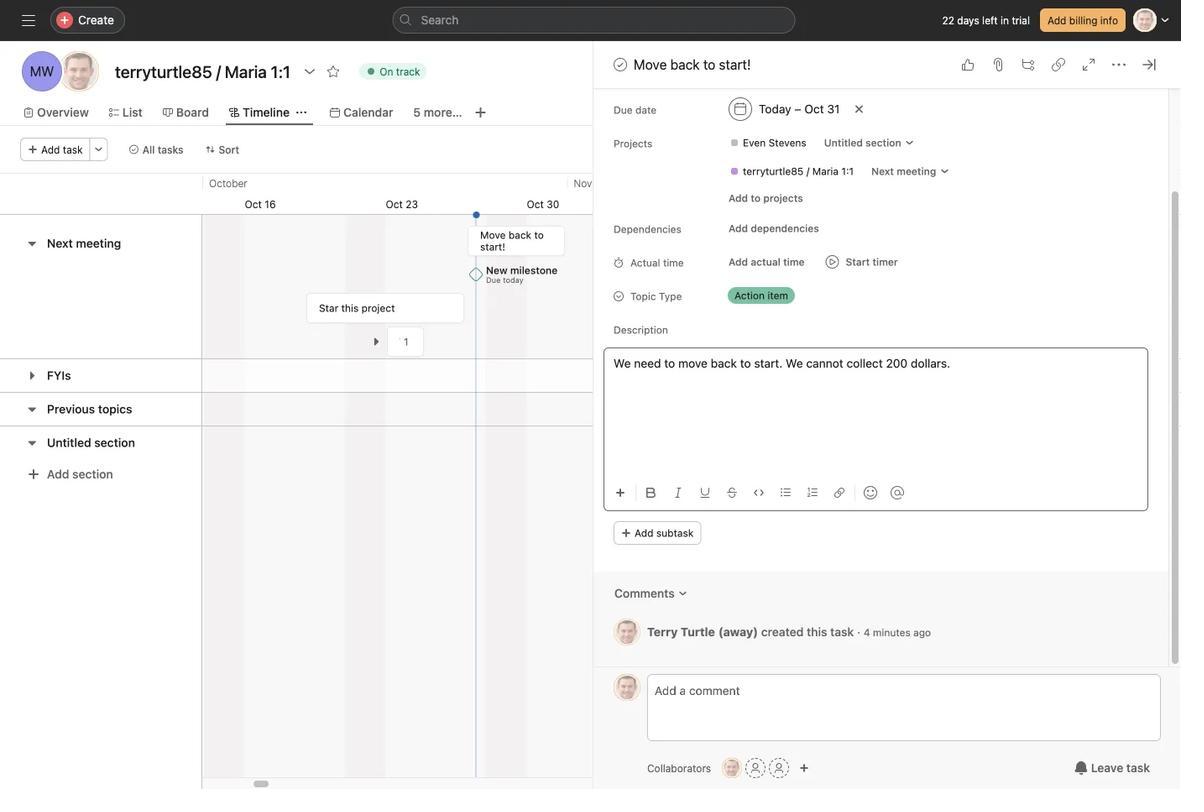 Task type: describe. For each thing, give the bounding box(es) containing it.
31
[[827, 102, 840, 116]]

sort button
[[198, 138, 247, 161]]

oct 30
[[527, 198, 559, 210]]

1 we from the left
[[614, 356, 631, 370]]

Completed checkbox
[[610, 55, 630, 75]]

previous
[[47, 402, 95, 416]]

toolbar inside main content
[[609, 473, 1148, 511]]

in
[[1001, 14, 1009, 26]]

project
[[362, 302, 395, 314]]

created
[[761, 625, 804, 639]]

left
[[982, 14, 998, 26]]

oct 23
[[386, 198, 418, 210]]

need
[[634, 356, 661, 370]]

next meeting button
[[864, 160, 957, 183]]

move back to start! inside dialog
[[634, 57, 751, 73]]

add actual time
[[729, 256, 805, 268]]

topic
[[630, 290, 656, 302]]

item
[[768, 290, 788, 301]]

track
[[396, 65, 420, 77]]

200
[[886, 356, 908, 370]]

link image
[[835, 488, 845, 498]]

add tab image
[[474, 106, 487, 119]]

meeting inside button
[[76, 236, 121, 250]]

move
[[678, 356, 708, 370]]

even stevens
[[743, 137, 807, 149]]

add for add billing info
[[1048, 14, 1067, 26]]

23
[[406, 198, 418, 210]]

terryturtle85 / maria 1:1 link
[[723, 163, 861, 180]]

board link
[[163, 103, 209, 122]]

info
[[1101, 14, 1118, 26]]

calendar
[[343, 105, 393, 119]]

overview
[[37, 105, 89, 119]]

2 vertical spatial tt button
[[722, 758, 742, 778]]

move back to start! dialog
[[594, 0, 1181, 789]]

all
[[142, 144, 155, 155]]

search
[[421, 13, 459, 27]]

collapse task list for the section previous topics image
[[25, 403, 39, 416]]

actual
[[630, 257, 660, 269]]

22 days left in trial
[[942, 14, 1030, 26]]

star
[[319, 302, 339, 314]]

due inside new milestone due today
[[487, 276, 501, 284]]

comments button
[[604, 578, 699, 609]]

this inside main content
[[807, 625, 827, 639]]

tab actions image
[[296, 107, 306, 118]]

task for leave task
[[1127, 761, 1150, 775]]

previous topics
[[47, 402, 132, 416]]

close details image
[[1143, 58, 1156, 71]]

start.
[[754, 356, 783, 370]]

oct for oct 30
[[527, 198, 544, 210]]

leave task button
[[1063, 753, 1161, 783]]

next meeting button
[[47, 228, 121, 259]]

oct for oct 23
[[386, 198, 403, 210]]

2 we from the left
[[786, 356, 803, 370]]

dollars.
[[911, 356, 950, 370]]

new
[[487, 264, 508, 276]]

maria
[[812, 165, 839, 177]]

add dependencies button
[[721, 217, 827, 240]]

add to projects button
[[721, 186, 811, 210]]

cannot
[[806, 356, 844, 370]]

search list box
[[392, 7, 795, 34]]

section inside dropdown button
[[866, 137, 901, 149]]

expand task list for the section fyis image
[[25, 369, 39, 382]]

0 likes. click to like this task image
[[961, 58, 975, 71]]

main content inside the move back to start! dialog
[[594, 0, 1169, 667]]

oct 16
[[245, 198, 276, 210]]

–
[[795, 102, 801, 116]]

show subtasks for task what's something that was harder than expected? image
[[371, 337, 382, 347]]

1 vertical spatial tt button
[[614, 674, 641, 701]]

terryturtle85
[[743, 165, 804, 177]]

ago
[[914, 627, 931, 638]]

move inside dialog
[[634, 57, 667, 73]]

2 horizontal spatial back
[[711, 356, 737, 370]]

collect
[[847, 356, 883, 370]]

oct for oct 16
[[245, 198, 262, 210]]

add section button
[[20, 459, 120, 489]]

minutes
[[873, 627, 911, 638]]

overview link
[[24, 103, 89, 122]]

add subtask
[[635, 527, 694, 539]]

4
[[864, 627, 870, 638]]

1 vertical spatial move back to start!
[[481, 229, 544, 253]]

16
[[265, 198, 276, 210]]

5
[[413, 105, 421, 119]]

1 vertical spatial section
[[94, 436, 135, 450]]

date
[[635, 104, 657, 116]]

new milestone due today
[[487, 264, 558, 284]]

add for add task
[[41, 144, 60, 155]]

all tasks button
[[121, 138, 191, 161]]

billing
[[1069, 14, 1098, 26]]

october
[[209, 177, 248, 189]]

add for add section
[[47, 467, 69, 481]]

more actions image
[[94, 144, 104, 154]]

(away)
[[718, 625, 758, 639]]

clear due date image
[[854, 104, 864, 114]]

/
[[807, 165, 810, 177]]

strikethrough image
[[727, 488, 737, 498]]

subtask
[[656, 527, 694, 539]]

even
[[743, 137, 766, 149]]

projects
[[763, 192, 803, 204]]

5 more… button
[[413, 103, 462, 122]]

add to projects
[[729, 192, 803, 204]]

on track button
[[352, 60, 435, 83]]

30
[[547, 198, 559, 210]]

more…
[[424, 105, 462, 119]]

next inside popup button
[[872, 165, 894, 177]]

1 horizontal spatial back
[[670, 57, 700, 73]]

start
[[846, 256, 870, 268]]

meeting inside popup button
[[897, 165, 936, 177]]

start! inside dialog
[[719, 57, 751, 73]]

action item
[[735, 290, 788, 301]]

trial
[[1012, 14, 1030, 26]]

1 vertical spatial task
[[830, 625, 854, 639]]

actual
[[751, 256, 781, 268]]

next inside button
[[47, 236, 73, 250]]

tasks
[[158, 144, 183, 155]]

due inside the move back to start! dialog
[[614, 104, 633, 116]]

collapse task list for the section next meeting image
[[25, 237, 39, 250]]



Task type: vqa. For each thing, say whether or not it's contained in the screenshot.
rocket 'icon'
no



Task type: locate. For each thing, give the bounding box(es) containing it.
back right completed icon
[[670, 57, 700, 73]]

previous topics button
[[47, 394, 132, 424]]

add for add actual time
[[729, 256, 748, 268]]

calendar link
[[330, 103, 393, 122]]

due
[[614, 104, 633, 116], [487, 276, 501, 284]]

add inside add section button
[[47, 467, 69, 481]]

0 vertical spatial next
[[872, 165, 894, 177]]

untitled inside untitled section button
[[47, 436, 91, 450]]

today
[[759, 102, 791, 116]]

at mention image
[[891, 486, 904, 500]]

numbered list image
[[808, 488, 818, 498]]

bulleted list image
[[781, 488, 791, 498]]

milestone
[[511, 264, 558, 276]]

1 horizontal spatial we
[[786, 356, 803, 370]]

underline image
[[700, 488, 710, 498]]

0 horizontal spatial back
[[509, 229, 532, 241]]

0 horizontal spatial due
[[487, 276, 501, 284]]

add inside add actual time dropdown button
[[729, 256, 748, 268]]

untitled section up 1:1
[[824, 137, 901, 149]]

meeting
[[897, 165, 936, 177], [76, 236, 121, 250]]

description
[[614, 324, 668, 336]]

1 horizontal spatial start!
[[719, 57, 751, 73]]

add down overview link
[[41, 144, 60, 155]]

add left subtask
[[635, 527, 654, 539]]

0 horizontal spatial move
[[481, 229, 506, 241]]

leave task
[[1091, 761, 1150, 775]]

untitled section inside dropdown button
[[824, 137, 901, 149]]

topic type
[[630, 290, 682, 302]]

0 horizontal spatial next
[[47, 236, 73, 250]]

section up next meeting popup button
[[866, 137, 901, 149]]

move back to start!
[[634, 57, 751, 73], [481, 229, 544, 253]]

add down add to projects
[[729, 222, 748, 234]]

november
[[574, 177, 622, 189]]

0 horizontal spatial next meeting
[[47, 236, 121, 250]]

next right collapse task list for the section next meeting image
[[47, 236, 73, 250]]

1 horizontal spatial task
[[830, 625, 854, 639]]

next meeting
[[872, 165, 936, 177], [47, 236, 121, 250]]

0 vertical spatial move
[[634, 57, 667, 73]]

untitled up add section button at the left of the page
[[47, 436, 91, 450]]

to inside button
[[751, 192, 761, 204]]

0 horizontal spatial untitled
[[47, 436, 91, 450]]

add section
[[47, 467, 113, 481]]

oct left 23
[[386, 198, 403, 210]]

0 horizontal spatial untitled section
[[47, 436, 135, 450]]

0 vertical spatial due
[[614, 104, 633, 116]]

add subtask button
[[614, 521, 701, 545]]

main content containing today
[[594, 0, 1169, 667]]

0 vertical spatial move back to start!
[[634, 57, 751, 73]]

0 vertical spatial section
[[866, 137, 901, 149]]

add down the terryturtle85
[[729, 192, 748, 204]]

None text field
[[111, 56, 295, 86]]

2 vertical spatial back
[[711, 356, 737, 370]]

projects element
[[703, 128, 1167, 186]]

today – oct 31
[[759, 102, 840, 116]]

dependencies
[[614, 223, 682, 235]]

section down untitled section button
[[72, 467, 113, 481]]

1 horizontal spatial move back to start!
[[634, 57, 751, 73]]

terry
[[647, 625, 678, 639]]

task right leave
[[1127, 761, 1150, 775]]

next down untitled section dropdown button
[[872, 165, 894, 177]]

task for add task
[[63, 144, 83, 155]]

add left billing at the right top of page
[[1048, 14, 1067, 26]]

main content
[[594, 0, 1169, 667]]

add for add dependencies
[[729, 222, 748, 234]]

terryturtle85 / maria 1:1
[[743, 165, 854, 177]]

0 vertical spatial next meeting
[[872, 165, 936, 177]]

add billing info
[[1048, 14, 1118, 26]]

add inside add dependencies button
[[729, 222, 748, 234]]

0 horizontal spatial task
[[63, 144, 83, 155]]

bold image
[[646, 488, 657, 498]]

mw
[[30, 63, 54, 79]]

action item button
[[721, 284, 822, 307]]

next meeting down untitled section dropdown button
[[872, 165, 936, 177]]

1 horizontal spatial move
[[634, 57, 667, 73]]

untitled section
[[824, 137, 901, 149], [47, 436, 135, 450]]

timer
[[873, 256, 898, 268]]

0 horizontal spatial move back to start!
[[481, 229, 544, 253]]

to
[[703, 57, 716, 73], [751, 192, 761, 204], [535, 229, 544, 241], [664, 356, 675, 370], [740, 356, 751, 370]]

oct
[[805, 102, 824, 116], [245, 198, 262, 210], [386, 198, 403, 210], [527, 198, 544, 210]]

insert an object image
[[615, 488, 625, 498]]

5 more…
[[413, 105, 462, 119]]

comments
[[615, 586, 675, 600]]

this right 'created'
[[807, 625, 827, 639]]

toolbar
[[609, 473, 1148, 511]]

full screen image
[[1082, 58, 1096, 71]]

timeline
[[243, 105, 290, 119]]

add for add to projects
[[729, 192, 748, 204]]

add inside the add to projects button
[[729, 192, 748, 204]]

collapse task list for the section untitled section image
[[25, 436, 39, 450]]

0 vertical spatial start!
[[719, 57, 751, 73]]

timeline link
[[229, 103, 290, 122]]

0 horizontal spatial meeting
[[76, 236, 121, 250]]

start! up the new in the left of the page
[[481, 241, 506, 253]]

stevens
[[769, 137, 807, 149]]

1 vertical spatial untitled
[[47, 436, 91, 450]]

start! up 'even'
[[719, 57, 751, 73]]

untitled inside untitled section dropdown button
[[824, 137, 863, 149]]

tt button
[[614, 619, 641, 646], [614, 674, 641, 701], [722, 758, 742, 778]]

move back to start! up date
[[634, 57, 751, 73]]

1
[[404, 336, 409, 348]]

add task
[[41, 144, 83, 155]]

actual time
[[630, 257, 684, 269]]

show options image
[[303, 65, 317, 78]]

1 horizontal spatial time
[[783, 256, 805, 268]]

add to starred image
[[327, 65, 340, 78]]

all tasks
[[142, 144, 183, 155]]

add billing info button
[[1040, 8, 1126, 32]]

add or remove collaborators image
[[799, 763, 809, 773]]

oct left 16
[[245, 198, 262, 210]]

next meeting inside popup button
[[872, 165, 936, 177]]

0 vertical spatial this
[[342, 302, 359, 314]]

untitled section button
[[817, 131, 922, 154]]

due left the today
[[487, 276, 501, 284]]

we need to move back to start. we cannot collect 200 dollars.
[[614, 356, 950, 370]]

copy task link image
[[1052, 58, 1065, 71]]

0 vertical spatial meeting
[[897, 165, 936, 177]]

task inside add task button
[[63, 144, 83, 155]]

add dependencies
[[729, 222, 819, 234]]

1 horizontal spatial this
[[807, 625, 827, 639]]

move up the new in the left of the page
[[481, 229, 506, 241]]

0 horizontal spatial time
[[663, 257, 684, 269]]

1 vertical spatial back
[[509, 229, 532, 241]]

board
[[176, 105, 209, 119]]

0 horizontal spatial start!
[[481, 241, 506, 253]]

oct inside main content
[[805, 102, 824, 116]]

on
[[380, 65, 393, 77]]

0 vertical spatial back
[[670, 57, 700, 73]]

2 vertical spatial task
[[1127, 761, 1150, 775]]

oct left 30
[[527, 198, 544, 210]]

task
[[63, 144, 83, 155], [830, 625, 854, 639], [1127, 761, 1150, 775]]

fyis button
[[47, 361, 71, 391]]

1 vertical spatial due
[[487, 276, 501, 284]]

due left date
[[614, 104, 633, 116]]

oct right –
[[805, 102, 824, 116]]

task inside leave task button
[[1127, 761, 1150, 775]]

1 vertical spatial next
[[47, 236, 73, 250]]

days
[[957, 14, 980, 26]]

next meeting right collapse task list for the section next meeting image
[[47, 236, 121, 250]]

this right star
[[342, 302, 359, 314]]

2 vertical spatial section
[[72, 467, 113, 481]]

move right completed option
[[634, 57, 667, 73]]

1 horizontal spatial meeting
[[897, 165, 936, 177]]

1 horizontal spatial next meeting
[[872, 165, 936, 177]]

0 vertical spatial tt button
[[614, 619, 641, 646]]

more actions for this task image
[[1112, 58, 1126, 71]]

1 horizontal spatial next
[[872, 165, 894, 177]]

fyis
[[47, 369, 71, 382]]

start timer button
[[819, 250, 905, 274]]

italics image
[[673, 488, 683, 498]]

task left more actions 'icon'
[[63, 144, 83, 155]]

meeting right collapse task list for the section next meeting image
[[76, 236, 121, 250]]

move
[[634, 57, 667, 73], [481, 229, 506, 241]]

add subtask image
[[1022, 58, 1035, 71]]

add inside add subtask button
[[635, 527, 654, 539]]

move back to start! up the new in the left of the page
[[481, 229, 544, 253]]

1 horizontal spatial due
[[614, 104, 633, 116]]

add for add subtask
[[635, 527, 654, 539]]

add down untitled section button
[[47, 467, 69, 481]]

task left ·
[[830, 625, 854, 639]]

dependencies
[[751, 222, 819, 234]]

0 horizontal spatial this
[[342, 302, 359, 314]]

1 horizontal spatial untitled section
[[824, 137, 901, 149]]

add left actual
[[729, 256, 748, 268]]

on track
[[380, 65, 420, 77]]

create
[[78, 13, 114, 27]]

untitled section button
[[47, 428, 135, 458]]

add inside 'add billing info' button
[[1048, 14, 1067, 26]]

back right move at top right
[[711, 356, 737, 370]]

back up milestone
[[509, 229, 532, 241]]

untitled up 1:1
[[824, 137, 863, 149]]

due date
[[614, 104, 657, 116]]

1 vertical spatial meeting
[[76, 236, 121, 250]]

1 horizontal spatial untitled
[[824, 137, 863, 149]]

add inside add task button
[[41, 144, 60, 155]]

expand sidebar image
[[22, 13, 35, 27]]

today
[[503, 276, 524, 284]]

sort
[[219, 144, 239, 155]]

section down the topics
[[94, 436, 135, 450]]

0 vertical spatial task
[[63, 144, 83, 155]]

emoji image
[[864, 486, 877, 500]]

0 vertical spatial untitled
[[824, 137, 863, 149]]

1 vertical spatial start!
[[481, 241, 506, 253]]

22
[[942, 14, 955, 26]]

list link
[[109, 103, 143, 122]]

action
[[735, 290, 765, 301]]

start timer
[[846, 256, 898, 268]]

we left need in the right of the page
[[614, 356, 631, 370]]

attachments: add a file to this task, move back to start! image
[[991, 58, 1005, 71]]

1 vertical spatial move
[[481, 229, 506, 241]]

0 vertical spatial untitled section
[[824, 137, 901, 149]]

we
[[614, 356, 631, 370], [786, 356, 803, 370]]

terry turtle link
[[647, 625, 715, 639]]

completed image
[[610, 55, 630, 75]]

code image
[[754, 488, 764, 498]]

we right start.
[[786, 356, 803, 370]]

1 vertical spatial this
[[807, 625, 827, 639]]

untitled section up add section
[[47, 436, 135, 450]]

2 horizontal spatial task
[[1127, 761, 1150, 775]]

0 horizontal spatial we
[[614, 356, 631, 370]]

time inside add actual time dropdown button
[[783, 256, 805, 268]]

meeting down untitled section dropdown button
[[897, 165, 936, 177]]

1 vertical spatial untitled section
[[47, 436, 135, 450]]

search button
[[392, 7, 795, 34]]

1 vertical spatial next meeting
[[47, 236, 121, 250]]



